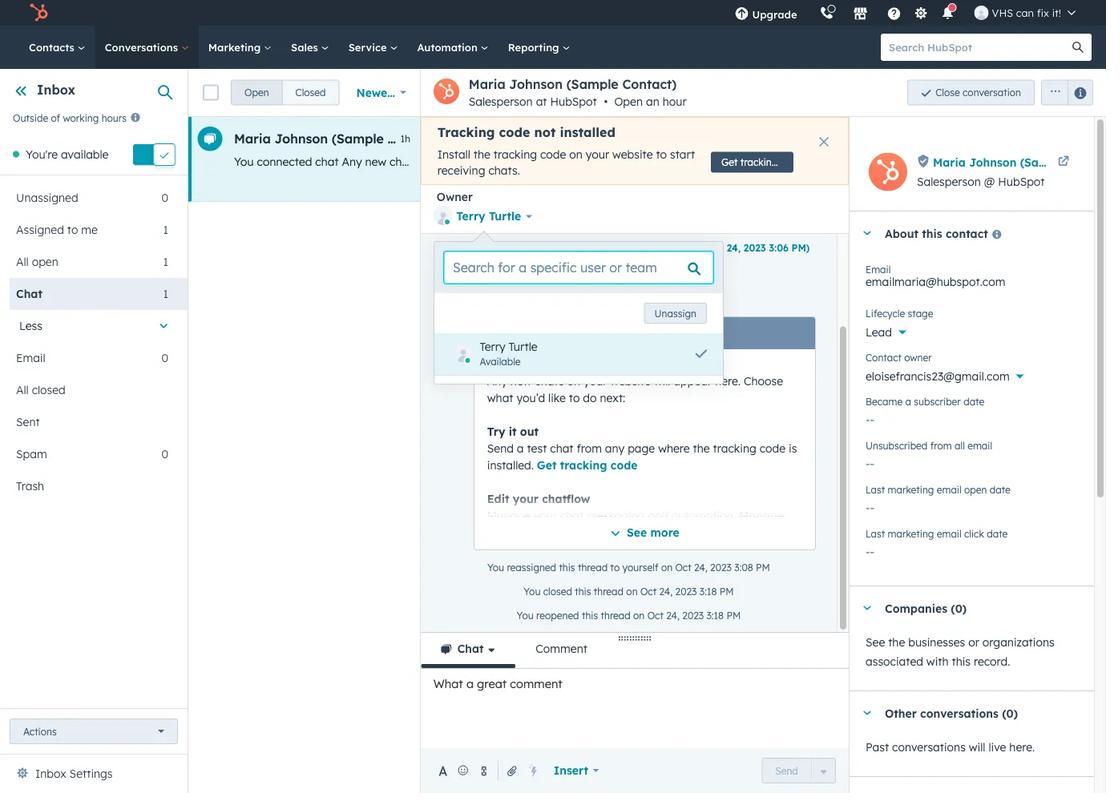 Task type: locate. For each thing, give the bounding box(es) containing it.
all for all closed
[[16, 383, 29, 397]]

1 horizontal spatial will
[[654, 374, 671, 388]]

maria down automation link
[[469, 76, 506, 92]]

1 last from the top
[[866, 484, 885, 496]]

date for click
[[987, 528, 1008, 540]]

date right click
[[987, 528, 1008, 540]]

0 for unassigned
[[162, 191, 168, 205]]

2 vertical spatial here.
[[1010, 741, 1035, 755]]

a inside try it out send a test chat from any page where the tracking code is installed.
[[517, 441, 524, 456]]

1 caret image from the top
[[863, 231, 872, 235]]

Search for a specific user or team search field
[[444, 252, 714, 284]]

your down tracking
[[438, 155, 462, 169]]

closed
[[295, 87, 326, 99]]

do down the terry turtle list box
[[583, 391, 597, 405]]

here. inside "live chat from maria johnson (sample contact) with context you connected chat
any new chats on your website will appear here. choose what you'd like to do next:

try it out 
send a test chat from any page where the tracking code is installed: https://app.hubs" row
[[570, 155, 595, 169]]

companies (0) button
[[850, 587, 1078, 630]]

see for see more
[[627, 526, 647, 540]]

automation.
[[672, 509, 736, 523]]

chat up less
[[16, 287, 42, 301]]

it
[[801, 155, 809, 169], [509, 425, 517, 439]]

closed inside button
[[32, 383, 66, 397]]

and up see more
[[648, 509, 668, 523]]

0 horizontal spatial what
[[487, 391, 514, 405]]

thread down the you closed this thread on oct 24, 2023 3:18 pm
[[601, 610, 631, 622]]

terry up available
[[480, 340, 506, 354]]

(sample down test-
[[578, 328, 618, 340]]

connected inside row
[[257, 155, 312, 169]]

tracking up chats.
[[494, 148, 537, 162]]

hubspot right at
[[550, 95, 597, 109]]

2 vertical spatial 0
[[162, 447, 168, 461]]

24, right "(october"
[[727, 242, 741, 254]]

contact) for maria johnson (sample contact) salesperson at hubspot • open an hour
[[622, 76, 677, 92]]

of right the outside on the left top of page
[[51, 112, 60, 124]]

get tracking code inside button
[[722, 156, 803, 168]]

0 horizontal spatial of
[[51, 112, 60, 124]]

2 horizontal spatial here.
[[1010, 741, 1035, 755]]

0 horizontal spatial new
[[365, 155, 387, 169]]

2 vertical spatial oct
[[647, 610, 664, 622]]

1 vertical spatial closed
[[543, 586, 572, 598]]

1 horizontal spatial see
[[866, 636, 885, 650]]

caret image inside companies (0) dropdown button
[[863, 606, 872, 610]]

test up installed.
[[527, 441, 547, 456]]

terry inside 'dropdown button'
[[456, 209, 485, 223]]

tracking inside try it out send a test chat from any page where the tracking code is installed.
[[713, 441, 757, 456]]

behaviour
[[551, 644, 604, 658]]

to right start on the right
[[723, 155, 734, 169]]

1 vertical spatial try
[[487, 425, 505, 439]]

manage up 3:08
[[739, 509, 785, 523]]

what left start on the right
[[641, 155, 667, 169]]

johnson for maria johnson (sample contac
[[969, 155, 1017, 169]]

0 horizontal spatial try
[[487, 425, 505, 439]]

open down assigned
[[32, 255, 58, 269]]

0 for spam
[[162, 447, 168, 461]]

last for last marketing email click date
[[866, 528, 885, 540]]

out
[[812, 155, 829, 169], [520, 425, 539, 439]]

3:07
[[670, 328, 688, 340]]

this inside see the businesses or organizations associated with this record.
[[952, 655, 971, 669]]

chatflow inside "link"
[[637, 242, 679, 254]]

0 vertical spatial inbox
[[37, 82, 75, 98]]

new down "maria johnson (sample contact)"
[[365, 155, 387, 169]]

1 vertical spatial any
[[605, 441, 625, 456]]

the inside see the businesses or organizations associated with this record.
[[888, 636, 905, 650]]

1 horizontal spatial chats
[[535, 374, 564, 388]]

caret image inside other conversations (0) dropdown button
[[863, 712, 872, 716]]

0 vertical spatial salesperson
[[469, 95, 533, 109]]

0 vertical spatial all
[[16, 255, 29, 269]]

reporting link
[[498, 26, 580, 69]]

any inside you connected chat any new chats on your website will appear here. choose what you'd like to do next:
[[487, 374, 507, 388]]

2 vertical spatial date
[[987, 528, 1008, 540]]

0 vertical spatial send
[[832, 155, 859, 169]]

2 all from the top
[[16, 383, 29, 397]]

this down the or
[[952, 655, 971, 669]]

1 vertical spatial marketing
[[888, 528, 934, 540]]

chat down maria johnson (sample contact) 3:07 pm
[[573, 357, 598, 371]]

0 vertical spatial last
[[866, 484, 885, 496]]

(sample inside maria johnson (sample contact) salesperson at hubspot • open an hour
[[567, 76, 619, 92]]

last down last marketing email open date
[[866, 528, 885, 540]]

any up get tracking code link
[[605, 441, 625, 456]]

1 vertical spatial 1
[[163, 255, 168, 269]]

next: inside row
[[754, 155, 779, 169]]

1 vertical spatial you'd
[[517, 391, 545, 405]]

settings link
[[911, 4, 931, 21]]

will down 3:07
[[654, 374, 671, 388]]

3:06
[[769, 242, 789, 254]]

installed
[[560, 124, 616, 140]]

3 caret image from the top
[[863, 712, 872, 716]]

2 horizontal spatial will
[[969, 741, 986, 755]]

1 vertical spatial do
[[583, 391, 597, 405]]

(sample inside row
[[332, 131, 384, 147]]

edit
[[487, 492, 509, 506]]

link opens in a new window image
[[624, 256, 634, 271], [624, 259, 634, 268], [634, 286, 644, 301], [634, 289, 644, 298]]

what inside row
[[641, 155, 667, 169]]

from inside try it out send a test chat from any page where the tracking code is installed.
[[577, 441, 602, 456]]

1 vertical spatial caret image
[[863, 606, 872, 610]]

website inside row
[[465, 155, 505, 169]]

turtle up available
[[509, 340, 538, 354]]

chat right up
[[524, 644, 548, 658]]

website inside install the tracking code on your website to start receiving chats.
[[613, 148, 653, 162]]

tracking
[[494, 148, 537, 162], [1058, 155, 1102, 169], [741, 156, 778, 168], [713, 441, 757, 456], [560, 458, 607, 472]]

connected
[[257, 155, 312, 169], [512, 357, 570, 371]]

(sample
[[567, 76, 619, 92], [332, 131, 384, 147], [1020, 155, 1067, 169], [578, 328, 618, 340]]

your inside row
[[438, 155, 462, 169]]

contact) inside "live chat from maria johnson (sample contact) with context you connected chat
any new chats on your website will appear here. choose what you'd like to do next:

try it out 
send a test chat from any page where the tracking code is installed: https://app.hubs" row
[[388, 131, 442, 147]]

0 horizontal spatial like
[[548, 391, 566, 405]]

0 vertical spatial what
[[641, 155, 667, 169]]

0 horizontal spatial closed
[[32, 383, 66, 397]]

test up about
[[872, 155, 892, 169]]

code inside try it out send a test chat from any page where the tracking code is installed.
[[760, 441, 786, 456]]

inbox settings link
[[35, 765, 113, 784]]

here. inside you connected chat any new chats on your website will appear here. choose what you'd like to do next:
[[715, 374, 741, 388]]

open inside main content
[[964, 484, 987, 496]]

0 horizontal spatial any
[[342, 155, 362, 169]]

0 horizontal spatial see
[[627, 526, 647, 540]]

any up salesperson @ hubspot
[[950, 155, 970, 169]]

what a great comment
[[434, 677, 563, 691]]

connected inside you connected chat any new chats on your website will appear here. choose what you'd like to do next:
[[512, 357, 570, 371]]

1 horizontal spatial do
[[737, 155, 751, 169]]

test-url
[[596, 287, 632, 299]]

appear
[[528, 155, 567, 169], [674, 374, 712, 388]]

1 marketing from the top
[[888, 484, 934, 496]]

oct down the you closed this thread on oct 24, 2023 3:18 pm
[[647, 610, 664, 622]]

your down installed
[[586, 148, 609, 162]]

caret image left companies
[[863, 606, 872, 610]]

1 vertical spatial send
[[487, 441, 514, 456]]

see inside see the businesses or organizations associated with this record.
[[866, 636, 885, 650]]

new for you connected chat any new chats on your website will appear here. choose what you'd like to do next:  try it out  send a test chat from any page where the tracking c
[[365, 155, 387, 169]]

terry inside terry turtle available
[[480, 340, 506, 354]]

maria johnson (sample contact) 3:07 pm
[[503, 328, 705, 340]]

1 group from the left
[[231, 80, 339, 105]]

search button
[[1065, 34, 1092, 61]]

terry turtle list box
[[435, 293, 723, 384]]

0 vertical spatial contact)
[[622, 76, 677, 92]]

inbox left settings
[[35, 767, 66, 781]]

available
[[480, 356, 521, 368]]

fix
[[1037, 6, 1049, 19]]

the up automation.
[[693, 441, 710, 456]]

0 horizontal spatial email
[[16, 351, 45, 365]]

vhs can fix it! button
[[965, 0, 1085, 26]]

1 horizontal spatial new
[[511, 374, 532, 388]]

became
[[866, 396, 903, 408]]

1 vertical spatial chat
[[458, 642, 484, 656]]

comment
[[536, 642, 588, 656]]

turtle up the created
[[489, 209, 521, 223]]

2 manage from the left
[[739, 509, 785, 523]]

you're available image
[[13, 151, 19, 158]]

0 horizontal spatial where
[[658, 441, 690, 456]]

like right start on the right
[[702, 155, 720, 169]]

chats inside you connected chat any new chats on your website will appear here. choose what you'd like to do next:
[[535, 374, 564, 388]]

1h
[[401, 133, 410, 145]]

marketplaces image
[[853, 7, 868, 22]]

salesperson up tracking code not installed
[[469, 95, 533, 109]]

newest
[[356, 85, 397, 99]]

1 vertical spatial email
[[16, 351, 45, 365]]

main content
[[188, 69, 1106, 794]]

the left "color"
[[545, 576, 562, 590]]

2 1 from the top
[[163, 255, 168, 269]]

appear inside row
[[528, 155, 567, 169]]

spam
[[16, 447, 47, 461]]

me
[[81, 223, 98, 237]]

caret image for other conversations (0)
[[863, 712, 872, 716]]

what inside you connected chat any new chats on your website will appear here. choose what you'd like to do next:
[[487, 391, 514, 405]]

pm down widget. at the right of the page
[[727, 610, 741, 622]]

1 vertical spatial (0)
[[1002, 706, 1018, 721]]

next: inside you connected chat any new chats on your website will appear here. choose what you'd like to do next:
[[600, 391, 626, 405]]

email down the unsubscribed from all email text field
[[937, 484, 962, 496]]

new
[[365, 155, 387, 169], [511, 374, 532, 388]]

hubspot inside maria johnson (sample contact) salesperson at hubspot • open an hour
[[550, 95, 597, 109]]

like inside you connected chat any new chats on your website will appear here. choose what you'd like to do next:
[[548, 391, 566, 405]]

main content containing maria johnson (sample contact)
[[188, 69, 1106, 794]]

inbox up outside of working hours
[[37, 82, 75, 98]]

0 vertical spatial open
[[32, 255, 58, 269]]

0 vertical spatial get tracking code
[[722, 156, 803, 168]]

get inside "get tracking code" button
[[722, 156, 738, 168]]

page inside row
[[973, 155, 1000, 169]]

email right all
[[968, 440, 993, 452]]

page up @
[[973, 155, 1000, 169]]

it inside try it out send a test chat from any page where the tracking code is installed.
[[509, 425, 517, 439]]

0 horizontal spatial chat
[[16, 287, 42, 301]]

available
[[61, 147, 109, 161]]

0 vertical spatial thread
[[578, 562, 608, 574]]

0 vertical spatial closed
[[32, 383, 66, 397]]

2 vertical spatial email
[[937, 528, 962, 540]]

0 vertical spatial caret image
[[863, 231, 872, 235]]

conversations for (0)
[[920, 706, 999, 721]]

0 horizontal spatial you'd
[[517, 391, 545, 405]]

the up receiving
[[474, 148, 491, 162]]

the for customize the color and style of your chat widget.
[[545, 576, 562, 590]]

search image
[[1073, 42, 1084, 53]]

caret image left about
[[863, 231, 872, 235]]

turtle for terry turtle available
[[509, 340, 538, 354]]

open down marketing link
[[245, 87, 269, 99]]

lifecycle
[[866, 307, 905, 319]]

trash
[[16, 479, 44, 493]]

maria for maria johnson (sample contac
[[933, 155, 966, 169]]

maria inside maria johnson (sample contac link
[[933, 155, 966, 169]]

website down tracking
[[465, 155, 505, 169]]

great
[[477, 677, 507, 691]]

pm)
[[792, 242, 810, 254]]

of down yourself
[[646, 576, 657, 590]]

1 horizontal spatial you'd
[[671, 155, 699, 169]]

closed up reopened
[[543, 586, 572, 598]]

you reassigned this thread to yourself on oct 24, 2023 3:08 pm
[[487, 562, 770, 574]]

1 vertical spatial see
[[866, 636, 885, 650]]

menu item
[[809, 0, 812, 26]]

vhs can fix it!
[[992, 6, 1061, 19]]

3:08
[[735, 562, 753, 574]]

0 horizontal spatial out
[[520, 425, 539, 439]]

team's
[[686, 644, 721, 658]]

chatflow down edit
[[487, 526, 535, 540]]

chatflow down get tracking code link
[[542, 492, 590, 506]]

contact)
[[622, 76, 677, 92], [388, 131, 442, 147], [621, 328, 662, 340]]

chatflow inside manage chatflow
[[487, 526, 535, 540]]

1 vertical spatial date
[[990, 484, 1011, 496]]

what for you connected chat any new chats on your website will appear here. choose what you'd like to do next:  try it out  send a test chat from any page where the tracking c
[[641, 155, 667, 169]]

1 vertical spatial it
[[509, 425, 517, 439]]

0 vertical spatial (0)
[[951, 601, 967, 615]]

johnson for maria johnson (sample contact) salesperson at hubspot • open an hour
[[509, 76, 563, 92]]

it inside row
[[801, 155, 809, 169]]

get right installed.
[[537, 458, 557, 472]]

0 vertical spatial hubspot
[[550, 95, 597, 109]]

0 vertical spatial date
[[964, 396, 985, 408]]

1 vertical spatial appear
[[674, 374, 712, 388]]

on left install
[[422, 155, 435, 169]]

1 vertical spatial any
[[487, 374, 507, 388]]

your right style
[[660, 576, 683, 590]]

pm up team's
[[720, 586, 734, 598]]

2 marketing from the top
[[888, 528, 934, 540]]

any inside "live chat from maria johnson (sample contact) with context you connected chat
any new chats on your website will appear here. choose what you'd like to do next:

try it out 
send a test chat from any page where the tracking code is installed: https://app.hubs" row
[[342, 155, 362, 169]]

terry for terry turtle
[[456, 209, 485, 223]]

group down the search icon
[[1035, 80, 1094, 105]]

sent button
[[10, 406, 168, 438]]

service
[[348, 40, 390, 54]]

actions
[[23, 726, 57, 738]]

hour
[[663, 95, 687, 109]]

0 horizontal spatial here.
[[570, 155, 595, 169]]

0 vertical spatial 1
[[163, 223, 168, 237]]

johnson inside row
[[275, 131, 328, 147]]

1 vertical spatial page
[[628, 441, 655, 456]]

2 horizontal spatial send
[[832, 155, 859, 169]]

1 horizontal spatial page
[[973, 155, 1000, 169]]

0 horizontal spatial will
[[509, 155, 525, 169]]

oct down more
[[675, 562, 692, 574]]

other conversations (0)
[[885, 706, 1018, 721]]

date down "eloisefrancis23@gmail.com" popup button
[[964, 396, 985, 408]]

manage chatflow
[[487, 509, 785, 540]]

the inside row
[[1038, 155, 1055, 169]]

salesperson inside maria johnson (sample contact) salesperson at hubspot • open an hour
[[469, 95, 533, 109]]

0 vertical spatial out
[[812, 155, 829, 169]]

see inside button
[[627, 526, 647, 540]]

email for open
[[937, 484, 962, 496]]

1 vertical spatial hubspot
[[998, 175, 1045, 189]]

(0)
[[951, 601, 967, 615], [1002, 706, 1018, 721]]

this for you closed this thread on oct 24, 2023 3:18 pm
[[575, 586, 591, 598]]

where up salesperson @ hubspot
[[1003, 155, 1035, 169]]

3 0 from the top
[[162, 447, 168, 461]]

caret image
[[863, 231, 872, 235], [863, 606, 872, 610], [863, 712, 872, 716]]

conversations down other conversations (0)
[[892, 741, 966, 755]]

inbox
[[37, 82, 75, 98], [35, 767, 66, 781]]

code
[[499, 124, 530, 140], [540, 148, 566, 162], [781, 156, 803, 168], [760, 441, 786, 456], [611, 458, 638, 472]]

you'd
[[671, 155, 699, 169], [517, 391, 545, 405]]

1 vertical spatial contact)
[[388, 131, 442, 147]]

chats for you connected chat any new chats on your website will appear here. choose what you'd like to do next:
[[535, 374, 564, 388]]

all for all open
[[16, 255, 29, 269]]

about this contact
[[885, 226, 988, 240]]

2023 left 3:06
[[744, 242, 766, 254]]

new inside row
[[365, 155, 387, 169]]

1 vertical spatial out
[[520, 425, 539, 439]]

turtle inside terry turtle 'dropdown button'
[[489, 209, 521, 223]]

0 vertical spatial next:
[[754, 155, 779, 169]]

2 last from the top
[[866, 528, 885, 540]]

test-
[[596, 287, 619, 299]]

see
[[627, 526, 647, 540], [866, 636, 885, 650]]

from up get tracking code link
[[577, 441, 602, 456]]

email
[[866, 263, 891, 275], [16, 351, 45, 365]]

an
[[646, 95, 660, 109]]

send inside try it out send a test chat from any page where the tracking code is installed.
[[487, 441, 514, 456]]

website inside you connected chat any new chats on your website will appear here. choose what you'd like to do next:
[[610, 374, 651, 388]]

connected for you connected chat any new chats on your website will appear here. choose what you'd like to do next:
[[512, 357, 570, 371]]

here. for you connected chat any new chats on your website will appear here. choose what you'd like to do next:
[[715, 374, 741, 388]]

new for you connected chat any new chats on your website will appear here. choose what you'd like to do next:
[[511, 374, 532, 388]]

marketing for last marketing email open date
[[888, 484, 934, 496]]

1 all from the top
[[16, 255, 29, 269]]

you'd inside row
[[671, 155, 699, 169]]

thread down the "you reassigned this thread to yourself on oct 24, 2023 3:08 pm"
[[594, 586, 624, 598]]

you inside "live chat from maria johnson (sample contact) with context you connected chat
any new chats on your website will appear here. choose what you'd like to do next:

try it out 
send a test chat from any page where the tracking code is installed: https://app.hubs" row
[[234, 155, 254, 169]]

1 1 from the top
[[163, 223, 168, 237]]

johnson
[[509, 76, 563, 92], [275, 131, 328, 147], [969, 155, 1017, 169], [534, 328, 575, 340]]

email inside email emailmaria@hubspot.com
[[866, 263, 891, 275]]

1 vertical spatial like
[[548, 391, 566, 405]]

closed up the sent
[[32, 383, 66, 397]]

0 vertical spatial see
[[627, 526, 647, 540]]

closed inside main content
[[543, 586, 572, 598]]

chatflow inside edit your chatflow manage your chat messaging and automation.
[[542, 492, 590, 506]]

0 for email
[[162, 351, 168, 365]]

contact) inside maria johnson (sample contact) salesperson at hubspot • open an hour
[[622, 76, 677, 92]]

manage inside manage chatflow
[[739, 509, 785, 523]]

send inside send button
[[776, 765, 798, 777]]

new inside you connected chat any new chats on your website will appear here. choose what you'd like to do next:
[[511, 374, 532, 388]]

connected down "maria johnson (sample contact)"
[[257, 155, 312, 169]]

0 vertical spatial it
[[801, 155, 809, 169]]

salesperson left @
[[917, 175, 981, 189]]

(0) up businesses
[[951, 601, 967, 615]]

unassign
[[655, 307, 697, 319]]

1 for open
[[163, 255, 168, 269]]

test inside try it out send a test chat from any page where the tracking code is installed.
[[527, 441, 547, 456]]

all inside button
[[16, 383, 29, 397]]

1 horizontal spatial send
[[776, 765, 798, 777]]

will for you connected chat any new chats on your website will appear here. choose what you'd like to do next:
[[654, 374, 671, 388]]

will inside "live chat from maria johnson (sample contact) with context you connected chat
any new chats on your website will appear here. choose what you'd like to do next:

try it out 
send a test chat from any page where the tracking code is installed: https://app.hubs" row
[[509, 155, 525, 169]]

email
[[968, 440, 993, 452], [937, 484, 962, 496], [937, 528, 962, 540]]

the left contac
[[1038, 155, 1055, 169]]

1 horizontal spatial try
[[783, 155, 798, 169]]

do for you connected chat any new chats on your website will appear here. choose what you'd like to do next:  try it out  send a test chat from any page where the tracking c
[[737, 155, 751, 169]]

send inside "live chat from maria johnson (sample contact) with context you connected chat
any new chats on your website will appear here. choose what you'd like to do next:

try it out 
send a test chat from any page where the tracking code is installed: https://app.hubs" row
[[832, 155, 859, 169]]

see down the messaging
[[627, 526, 647, 540]]

hours
[[102, 112, 127, 124]]

maria inside maria johnson (sample contact) salesperson at hubspot • open an hour
[[469, 76, 506, 92]]

1 vertical spatial where
[[658, 441, 690, 456]]

2 0 from the top
[[162, 351, 168, 365]]

1 vertical spatial what
[[487, 391, 514, 405]]

last marketing email click date
[[866, 528, 1008, 540]]

you closed this thread on oct 24, 2023 3:18 pm
[[524, 586, 734, 598]]

the inside try it out send a test chat from any page where the tracking code is installed.
[[693, 441, 710, 456]]

2 caret image from the top
[[863, 606, 872, 610]]

chat inside you connected chat any new chats on your website will appear here. choose what you'd like to do next:
[[573, 357, 598, 371]]

0 horizontal spatial choose
[[599, 155, 638, 169]]

group
[[231, 80, 339, 105], [1035, 80, 1094, 105]]

contact
[[946, 226, 988, 240]]

you'd for you connected chat any new chats on your website will appear here. choose what you'd like to do next:  try it out  send a test chat from any page where the tracking c
[[671, 155, 699, 169]]

1 horizontal spatial test
[[872, 155, 892, 169]]

contact) for maria johnson (sample contact)
[[388, 131, 442, 147]]

1 manage from the left
[[487, 509, 531, 523]]

0 horizontal spatial group
[[231, 80, 339, 105]]

automation link
[[408, 26, 498, 69]]

any inside try it out send a test chat from any page where the tracking code is installed.
[[605, 441, 625, 456]]

maria inside "live chat from maria johnson (sample contact) with context you connected chat
any new chats on your website will appear here. choose what you'd like to do next:

try it out 
send a test chat from any page where the tracking code is installed: https://app.hubs" row
[[234, 131, 271, 147]]

contact) up install
[[388, 131, 442, 147]]

became a subscriber date
[[866, 396, 985, 408]]

will left live
[[969, 741, 986, 755]]

maria johnson (sample contac
[[933, 155, 1106, 169]]

where inside try it out send a test chat from any page where the tracking code is installed.
[[658, 441, 690, 456]]

see the businesses or organizations associated with this record.
[[866, 636, 1055, 669]]

0 vertical spatial terry
[[456, 209, 485, 223]]

2 vertical spatial will
[[969, 741, 986, 755]]

thread up "color"
[[578, 562, 608, 574]]

get tracking code up edit your chatflow manage your chat messaging and automation.
[[537, 458, 638, 472]]

help button
[[881, 0, 908, 26]]

2023 up team's
[[682, 610, 704, 622]]

other conversations (0) button
[[850, 692, 1078, 735]]

chats down 1h
[[390, 155, 419, 169]]

chats inside row
[[390, 155, 419, 169]]

you'd down hour
[[671, 155, 699, 169]]

get tracking code right start on the right
[[722, 156, 803, 168]]

start
[[670, 148, 695, 162]]

1 0 from the top
[[162, 191, 168, 205]]

on
[[569, 148, 583, 162], [422, 155, 435, 169], [567, 374, 581, 388], [661, 562, 673, 574], [626, 586, 638, 598], [633, 610, 645, 622], [643, 644, 656, 658]]

0 horizontal spatial hubspot
[[550, 95, 597, 109]]

thread for reassigned
[[578, 562, 608, 574]]

here. for you connected chat any new chats on your website will appear here. choose what you'd like to do next:  try it out  send a test chat from any page where the tracking c
[[570, 155, 595, 169]]

conversations
[[920, 706, 999, 721], [892, 741, 966, 755]]

3 1 from the top
[[163, 287, 168, 301]]

(sample left 1h
[[332, 131, 384, 147]]

marketing down the "unsubscribed"
[[888, 484, 934, 496]]

you're
[[26, 147, 58, 161]]

1 horizontal spatial like
[[702, 155, 720, 169]]

on down maria johnson (sample contact) 3:07 pm
[[567, 374, 581, 388]]

thread
[[578, 562, 608, 574], [594, 586, 624, 598], [601, 610, 631, 622]]

connected for you connected chat any new chats on your website will appear here. choose what you'd like to do next:  try it out  send a test chat from any page where the tracking c
[[257, 155, 312, 169]]

marketing down last marketing email open date
[[888, 528, 934, 540]]

1 vertical spatial open
[[964, 484, 987, 496]]

and inside edit your chatflow manage your chat messaging and automation.
[[648, 509, 668, 523]]

like inside "live chat from maria johnson (sample contact) with context you connected chat
any new chats on your website will appear here. choose what you'd like to do next:

try it out 
send a test chat from any page where the tracking code is installed: https://app.hubs" row
[[702, 155, 720, 169]]

1 vertical spatial connected
[[512, 357, 570, 371]]

johnson for maria johnson (sample contact)
[[275, 131, 328, 147]]

appear for you connected chat any new chats on your website will appear here. choose what you'd like to do next:  try it out  send a test chat from any page where the tracking c
[[528, 155, 567, 169]]

here.
[[570, 155, 595, 169], [715, 374, 741, 388], [1010, 741, 1035, 755]]

johnson for maria johnson (sample contact) 3:07 pm
[[534, 328, 575, 340]]

next: for you connected chat any new chats on your website will appear here. choose what you'd like to do next:
[[600, 391, 626, 405]]

what down available
[[487, 391, 514, 405]]

menu
[[724, 0, 1087, 26]]

1 vertical spatial thread
[[594, 586, 624, 598]]

to up customize the color and style of your chat widget. at the bottom of the page
[[611, 562, 620, 574]]

do
[[737, 155, 751, 169], [583, 391, 597, 405]]

page inside try it out send a test chat from any page where the tracking code is installed.
[[628, 441, 655, 456]]

contacts
[[29, 40, 78, 54]]

inbox for inbox
[[37, 82, 75, 98]]

pm right 3:08
[[756, 562, 770, 574]]

more
[[651, 526, 680, 540]]

choose inside you connected chat any new chats on your website will appear here. choose what you'd like to do next:
[[744, 374, 783, 388]]

turtle inside terry turtle available
[[509, 340, 538, 354]]

1 horizontal spatial it
[[801, 155, 809, 169]]

do inside row
[[737, 155, 751, 169]]

all closed button
[[10, 374, 168, 406]]

conversation
[[963, 87, 1021, 99]]

0 vertical spatial marketing
[[888, 484, 934, 496]]

0 vertical spatial any
[[342, 155, 362, 169]]

0 vertical spatial 3:18
[[700, 586, 717, 598]]

terry for terry turtle available
[[480, 340, 506, 354]]

maria down the open "button"
[[234, 131, 271, 147]]

1 horizontal spatial here.
[[715, 374, 741, 388]]

chat inside button
[[458, 642, 484, 656]]

appear for you connected chat any new chats on your website will appear here. choose what you'd like to do next:
[[674, 374, 712, 388]]

maria for maria johnson (sample contact)
[[234, 131, 271, 147]]

1 horizontal spatial out
[[812, 155, 829, 169]]

conversations inside other conversations (0) dropdown button
[[920, 706, 999, 721]]

chatflow up from:
[[637, 242, 679, 254]]

see for see the businesses or organizations associated with this record.
[[866, 636, 885, 650]]

1 horizontal spatial and
[[648, 509, 668, 523]]

your
[[586, 148, 609, 162], [438, 155, 462, 169], [584, 374, 607, 388], [513, 492, 539, 506], [534, 509, 557, 523], [660, 576, 683, 590], [659, 644, 683, 658]]

open right •
[[614, 95, 643, 109]]

date for open
[[990, 484, 1011, 496]]

from up salesperson @ hubspot
[[922, 155, 947, 169]]

this right reopened
[[582, 610, 598, 622]]

johnson inside maria johnson (sample contact) salesperson at hubspot • open an hour
[[509, 76, 563, 92]]

1 vertical spatial terry
[[480, 340, 506, 354]]

email down less
[[16, 351, 45, 365]]

chat left set
[[458, 642, 484, 656]]

0 vertical spatial chat
[[16, 287, 42, 301]]

marketing
[[888, 484, 934, 496], [888, 528, 934, 540]]

1 vertical spatial inbox
[[35, 767, 66, 781]]

salesperson
[[469, 95, 533, 109], [917, 175, 981, 189]]

(sample for maria johnson (sample contac
[[1020, 155, 1067, 169]]



Task type: describe. For each thing, give the bounding box(es) containing it.
24, down the you closed this thread on oct 24, 2023 3:18 pm
[[666, 610, 680, 622]]

Search HubSpot search field
[[881, 34, 1077, 61]]

you reopened this thread on oct 24, 2023 3:18 pm
[[517, 610, 741, 622]]

this inside about this contact dropdown button
[[922, 226, 943, 240]]

from inside row
[[922, 155, 947, 169]]

like for you connected chat any new chats on your website will appear here. choose what you'd like to do next:
[[548, 391, 566, 405]]

is
[[789, 441, 797, 456]]

email for email
[[16, 351, 45, 365]]

chat inside edit your chatflow manage your chat messaging and automation.
[[561, 509, 584, 523]]

marketing
[[208, 40, 264, 54]]

out inside row
[[812, 155, 829, 169]]

oct for you closed this thread on
[[640, 586, 657, 598]]

new chatflow (october 24, 2023 3:06 pm)
[[613, 242, 810, 254]]

on inside you connected chat any new chats on your website will appear here. choose what you'd like to do next:
[[567, 374, 581, 388]]

your left team's
[[659, 644, 683, 658]]

conversation
[[448, 242, 508, 254]]

closed for you
[[543, 586, 572, 598]]

inbox for inbox settings
[[35, 767, 66, 781]]

your inside install the tracking code on your website to start receiving chats.
[[586, 148, 609, 162]]

24, left 3:08
[[694, 562, 708, 574]]

lead button
[[866, 317, 1078, 343]]

any for you connected chat any new chats on your website will appear here. choose what you'd like to do next:  try it out  send a test chat from any page where the tracking c
[[342, 155, 362, 169]]

you'd for you connected chat any new chats on your website will appear here. choose what you'd like to do next:
[[517, 391, 545, 405]]

salesperson @ hubspot
[[917, 175, 1045, 189]]

(sample for maria johnson (sample contact) 3:07 pm
[[578, 328, 618, 340]]

tracking
[[438, 124, 495, 140]]

caret image for companies (0)
[[863, 606, 872, 610]]

sent
[[16, 415, 40, 429]]

on inside row
[[422, 155, 435, 169]]

send group
[[762, 758, 836, 784]]

Closed button
[[282, 80, 339, 105]]

chat up about
[[895, 155, 919, 169]]

sales link
[[281, 26, 339, 69]]

conversations for will
[[892, 741, 966, 755]]

companies (0)
[[885, 601, 967, 615]]

chatflow left new
[[572, 242, 611, 254]]

choose for you connected chat any new chats on your website will appear here. choose what you'd like to do next:  try it out  send a test chat from any page where the tracking c
[[599, 155, 638, 169]]

0 vertical spatial oct
[[675, 562, 692, 574]]

from left all
[[930, 440, 952, 452]]

not
[[534, 124, 556, 140]]

less
[[19, 319, 42, 333]]

2023 inside new chatflow (october 24, 2023 3:06 pm) "link"
[[744, 242, 766, 254]]

marketplaces button
[[844, 0, 878, 26]]

test inside row
[[872, 155, 892, 169]]

on inside install the tracking code on your website to start receiving chats.
[[569, 148, 583, 162]]

chat left widget. at the right of the page
[[687, 576, 710, 590]]

owner
[[437, 190, 473, 204]]

tracking inside row
[[1058, 155, 1102, 169]]

all closed
[[16, 383, 66, 397]]

thread for reopened
[[601, 610, 631, 622]]

2023 left widget. at the right of the page
[[676, 586, 697, 598]]

Became a subscriber date text field
[[866, 405, 1078, 431]]

a inside row
[[862, 155, 869, 169]]

unassign button
[[644, 303, 707, 324]]

last marketing email open date
[[866, 484, 1011, 496]]

contact owner
[[866, 352, 932, 364]]

calling icon button
[[813, 2, 841, 23]]

email emailmaria@hubspot.com
[[866, 263, 1006, 289]]

0 horizontal spatial get
[[537, 458, 557, 472]]

terry turtle button
[[434, 205, 532, 229]]

edit your chatflow manage your chat messaging and automation.
[[487, 492, 739, 523]]

upgrade
[[752, 8, 797, 21]]

will for you connected chat any new chats on your website will appear here. choose what you'd like to do next:  try it out  send a test chat from any page where the tracking c
[[509, 155, 525, 169]]

close conversation
[[936, 87, 1021, 99]]

contacts link
[[19, 26, 95, 69]]

to inside you connected chat any new chats on your website will appear here. choose what you'd like to do next:
[[569, 391, 580, 405]]

on right yourself
[[661, 562, 673, 574]]

live chat from maria johnson (sample contact) with context you connected chat
any new chats on your website will appear here. choose what you'd like to do next:

try it out 
send a test chat from any page where the tracking code is installed: https://app.hubs row
[[188, 117, 1106, 202]]

this for you reopened this thread on oct 24, 2023 3:18 pm
[[582, 610, 598, 622]]

the for install the tracking code on your website to start receiving chats.
[[474, 148, 491, 162]]

2023 up widget. at the right of the page
[[710, 562, 732, 574]]

contact
[[866, 352, 902, 364]]

url
[[619, 287, 632, 299]]

any for you connected chat any new chats on your website will appear here. choose what you'd like to do next:
[[487, 374, 507, 388]]

receiving
[[438, 163, 485, 177]]

website for you connected chat any new chats on your website will appear here. choose what you'd like to do next:  try it out  send a test chat from any page where the tracking c
[[465, 155, 505, 169]]

close image
[[819, 137, 829, 147]]

unassigned
[[16, 191, 78, 205]]

1 horizontal spatial of
[[646, 576, 657, 590]]

0 horizontal spatial open
[[32, 255, 58, 269]]

your up reassigned
[[534, 509, 557, 523]]

to inside install the tracking code on your website to start receiving chats.
[[656, 148, 667, 162]]

1 vertical spatial and
[[595, 576, 615, 590]]

send button
[[762, 758, 812, 784]]

on right based
[[643, 644, 656, 658]]

Unsubscribed from all email text field
[[866, 449, 1078, 475]]

open inside maria johnson (sample contact) salesperson at hubspot • open an hour
[[614, 95, 643, 109]]

(sample for maria johnson (sample contact) salesperson at hubspot • open an hour
[[567, 76, 619, 92]]

menu containing vhs can fix it!
[[724, 0, 1087, 26]]

calling icon image
[[820, 6, 834, 21]]

last for last marketing email open date
[[866, 484, 885, 496]]

see more
[[627, 526, 680, 540]]

group containing open
[[231, 80, 339, 105]]

choose for you connected chat any new chats on your website will appear here. choose what you'd like to do next:
[[744, 374, 783, 388]]

working
[[63, 112, 99, 124]]

upgrade image
[[735, 7, 749, 22]]

email for email emailmaria@hubspot.com
[[866, 263, 891, 275]]

you for you connected chat any new chats on your website will appear here. choose what you'd like to do next:  try it out  send a test chat from any page where the tracking c
[[234, 155, 254, 169]]

about this contact button
[[850, 212, 1078, 255]]

your inside you connected chat any new chats on your website will appear here. choose what you'd like to do next:
[[584, 374, 607, 388]]

terry turtle image
[[975, 6, 989, 20]]

Last marketing email open date text field
[[866, 493, 1078, 519]]

you connected chat any new chats on your website will appear here. choose what you'd like to do next:  try it out  send a test chat from any page where the tracking c
[[234, 155, 1106, 169]]

inbox settings
[[35, 767, 113, 781]]

1 horizontal spatial salesperson
[[917, 175, 981, 189]]

where inside row
[[1003, 155, 1035, 169]]

businesses
[[908, 636, 965, 650]]

organizations
[[983, 636, 1055, 650]]

on down the you closed this thread on oct 24, 2023 3:18 pm
[[633, 610, 645, 622]]

set up chat behaviour based on your team's availability.
[[487, 644, 784, 658]]

1 vertical spatial get tracking code
[[537, 458, 638, 472]]

availability.
[[724, 644, 784, 658]]

pm right 3:07
[[691, 328, 705, 340]]

tracking code not installed alert
[[421, 117, 849, 185]]

try it out send a test chat from any page where the tracking code is installed.
[[487, 425, 797, 472]]

any inside "live chat from maria johnson (sample contact) with context you connected chat
any new chats on your website will appear here. choose what you'd like to do next:

try it out 
send a test chat from any page where the tracking code is installed: https://app.hubs" row
[[950, 155, 970, 169]]

to inside "live chat from maria johnson (sample contact) with context you connected chat
any new chats on your website will appear here. choose what you'd like to do next:

try it out 
send a test chat from any page where the tracking code is installed: https://app.hubs" row
[[723, 155, 734, 169]]

Last marketing email click date text field
[[866, 537, 1078, 563]]

you for you reassigned this thread to yourself on oct 24, 2023 3:08 pm
[[487, 562, 504, 574]]

manage inside edit your chatflow manage your chat messaging and automation.
[[487, 509, 531, 523]]

from right the created
[[548, 242, 569, 254]]

chat button
[[421, 633, 516, 669]]

test-url link
[[596, 285, 662, 301]]

reassigned
[[507, 562, 556, 574]]

installed.
[[487, 458, 534, 472]]

@
[[984, 175, 995, 189]]

stage
[[908, 307, 934, 319]]

the for see the businesses or organizations associated with this record.
[[888, 636, 905, 650]]

0 vertical spatial of
[[51, 112, 60, 124]]

open inside the open "button"
[[245, 87, 269, 99]]

yourself
[[623, 562, 659, 574]]

1 for to
[[163, 223, 168, 237]]

on up you reopened this thread on oct 24, 2023 3:18 pm
[[626, 586, 638, 598]]

(october
[[682, 242, 724, 254]]

3:18 for you reopened this thread on oct 24, 2023 3:18 pm
[[707, 610, 724, 622]]

Open button
[[231, 80, 283, 105]]

trash button
[[10, 470, 168, 503]]

24, inside "link"
[[727, 242, 741, 254]]

you connected chat any new chats on your website will appear here. choose what you'd like to do next:
[[487, 357, 783, 405]]

hubspot image
[[29, 3, 48, 22]]

like for you connected chat any new chats on your website will appear here. choose what you'd like to do next:  try it out  send a test chat from any page where the tracking c
[[702, 155, 720, 169]]

0 horizontal spatial (0)
[[951, 601, 967, 615]]

email for click
[[937, 528, 962, 540]]

maria johnson (sample contact)
[[234, 131, 442, 147]]

your right edit
[[513, 492, 539, 506]]

outside
[[13, 112, 48, 124]]

what for you connected chat any new chats on your website will appear here. choose what you'd like to do next:
[[487, 391, 514, 405]]

tracking code not installed
[[438, 124, 616, 140]]

live
[[989, 741, 1006, 755]]

chat down "maria johnson (sample contact)"
[[315, 155, 339, 169]]

you for you reopened this thread on oct 24, 2023 3:18 pm
[[517, 610, 534, 622]]

3:18 for you closed this thread on oct 24, 2023 3:18 pm
[[700, 586, 717, 598]]

manage chatflow link
[[487, 509, 785, 540]]

maria for maria johnson (sample contact) 3:07 pm
[[503, 328, 531, 340]]

try inside row
[[783, 155, 798, 169]]

conversations
[[105, 40, 181, 54]]

website for you connected chat any new chats on your website will appear here. choose what you'd like to do next:
[[610, 374, 651, 388]]

tracking inside install the tracking code on your website to start receiving chats.
[[494, 148, 537, 162]]

marketing link
[[199, 26, 281, 69]]

maria for maria johnson (sample contact) salesperson at hubspot • open an hour
[[469, 76, 506, 92]]

marketing for last marketing email click date
[[888, 528, 934, 540]]

code inside install the tracking code on your website to start receiving chats.
[[540, 148, 566, 162]]

closed for all
[[32, 383, 66, 397]]

to left me
[[67, 223, 78, 237]]

actions button
[[10, 719, 178, 745]]

tracking up edit your chatflow manage your chat messaging and automation.
[[560, 458, 607, 472]]

unsubscribed from all email
[[866, 440, 993, 452]]

thread for closed
[[594, 586, 624, 598]]

can
[[1016, 6, 1034, 19]]

turtle for terry turtle
[[489, 209, 521, 223]]

you for you connected chat any new chats on your website will appear here. choose what you'd like to do next:
[[487, 357, 508, 371]]

reopened
[[536, 610, 579, 622]]

chatting
[[596, 272, 635, 284]]

settings image
[[914, 7, 928, 21]]

based
[[607, 644, 640, 658]]

comment button
[[516, 633, 608, 669]]

created
[[510, 242, 545, 254]]

this for you reassigned this thread to yourself on oct 24, 2023 3:08 pm
[[559, 562, 575, 574]]

at
[[536, 95, 547, 109]]

other
[[885, 706, 917, 721]]

0 vertical spatial email
[[968, 440, 993, 452]]

2 group from the left
[[1035, 80, 1094, 105]]

code inside button
[[781, 156, 803, 168]]

caret image inside about this contact dropdown button
[[863, 231, 872, 235]]

chats.
[[489, 163, 520, 177]]

chat inside try it out send a test chat from any page where the tracking code is installed.
[[550, 441, 574, 456]]

what
[[434, 677, 463, 691]]

chats for you connected chat any new chats on your website will appear here. choose what you'd like to do next:  try it out  send a test chat from any page where the tracking c
[[390, 155, 419, 169]]

help image
[[887, 7, 902, 22]]

service link
[[339, 26, 408, 69]]

out inside try it out send a test chat from any page where the tracking code is installed.
[[520, 425, 539, 439]]

contact) for maria johnson (sample contact) 3:07 pm
[[621, 328, 662, 340]]

oct for you reopened this thread on
[[647, 610, 664, 622]]

try inside try it out send a test chat from any page where the tracking code is installed.
[[487, 425, 505, 439]]

notifications image
[[941, 7, 955, 22]]

(sample for maria johnson (sample contact)
[[332, 131, 384, 147]]

24, right style
[[659, 586, 673, 598]]

tracking inside button
[[741, 156, 778, 168]]

next: for you connected chat any new chats on your website will appear here. choose what you'd like to do next:  try it out  send a test chat from any page where the tracking c
[[754, 155, 779, 169]]

do for you connected chat any new chats on your website will appear here. choose what you'd like to do next:
[[583, 391, 597, 405]]

terry turtle
[[456, 209, 521, 223]]

hubspot link
[[19, 3, 60, 22]]

customize the color and style of your chat widget.
[[487, 576, 755, 590]]

you for you closed this thread on oct 24, 2023 3:18 pm
[[524, 586, 541, 598]]



Task type: vqa. For each thing, say whether or not it's contained in the screenshot.


